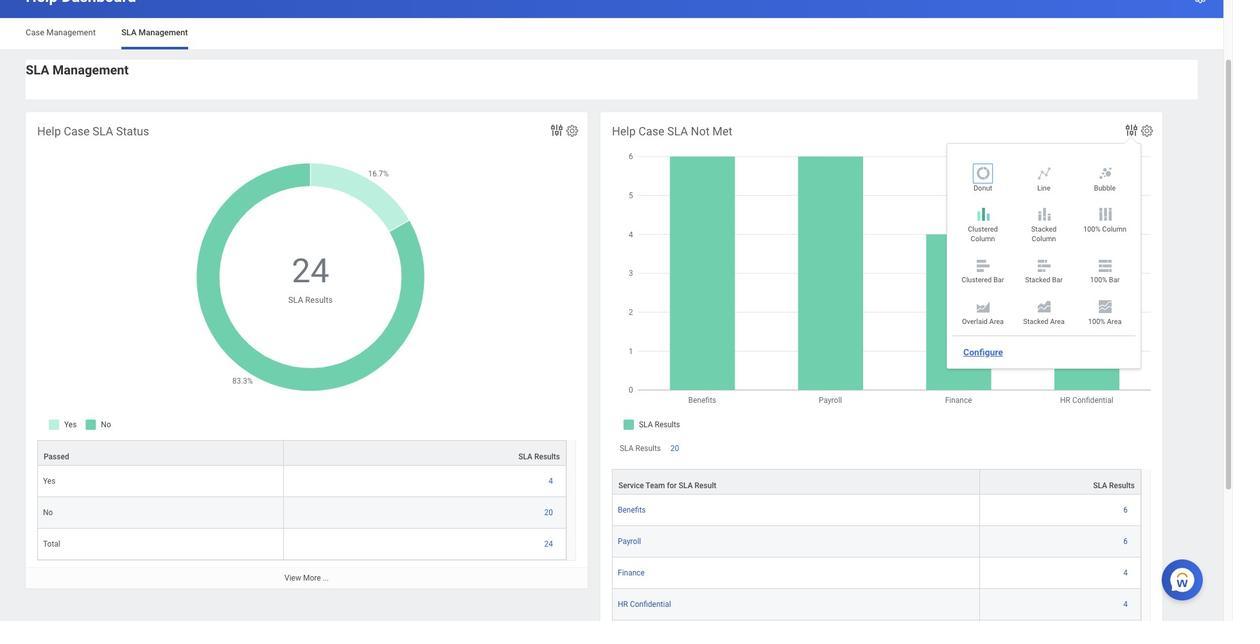 Task type: locate. For each thing, give the bounding box(es) containing it.
24 inside 24 sla results
[[292, 252, 329, 291]]

team
[[646, 482, 665, 491]]

1 help from the left
[[37, 125, 61, 138]]

area inside "button"
[[1107, 318, 1122, 326]]

1 horizontal spatial column
[[1032, 235, 1056, 243]]

cell
[[612, 621, 980, 622], [980, 621, 1141, 622]]

20 inside "help case sla not met" element
[[671, 445, 679, 453]]

1 vertical spatial clustered
[[962, 276, 992, 285]]

help case sla status element
[[26, 112, 588, 589]]

stacked down stacked area icon
[[1023, 318, 1048, 326]]

0 vertical spatial 4
[[549, 477, 553, 486]]

0 vertical spatial 100%
[[1083, 226, 1100, 234]]

0 vertical spatial 20
[[671, 445, 679, 453]]

1 vertical spatial 4 button
[[1123, 569, 1130, 579]]

0 horizontal spatial 24
[[292, 252, 329, 291]]

100% bar button
[[1078, 258, 1132, 289]]

configure and view chart data image left configure help case sla status image
[[549, 123, 565, 138]]

sla inside popup button
[[679, 482, 693, 491]]

2 vertical spatial stacked
[[1023, 318, 1048, 326]]

column inside 'button'
[[1102, 226, 1127, 234]]

0 horizontal spatial case
[[26, 28, 44, 37]]

column down 100% column 'icon'
[[1102, 226, 1127, 234]]

3 area from the left
[[1107, 318, 1122, 326]]

area for stacked area
[[1050, 318, 1065, 326]]

bubble image
[[1097, 166, 1113, 181]]

clustered for bar
[[962, 276, 992, 285]]

100% down 100% column 'icon'
[[1083, 226, 1100, 234]]

1 configure and view chart data image from the left
[[549, 123, 565, 138]]

no
[[43, 509, 53, 518]]

0 horizontal spatial sla results
[[518, 453, 560, 462]]

help
[[37, 125, 61, 138], [612, 125, 636, 138]]

20 button for sla results
[[671, 444, 681, 454]]

configure help case sla status image
[[565, 124, 579, 138]]

4 inside help case sla status element
[[549, 477, 553, 486]]

1 horizontal spatial area
[[1050, 318, 1065, 326]]

bar up stacked area button
[[1052, 276, 1063, 285]]

4 button
[[549, 477, 555, 487], [1123, 569, 1130, 579], [1123, 600, 1130, 610]]

confidential
[[630, 601, 671, 610]]

100% inside 'button'
[[1083, 226, 1100, 234]]

tab list containing case management
[[13, 19, 1211, 49]]

2 help from the left
[[612, 125, 636, 138]]

4 button for finance
[[1123, 569, 1130, 579]]

stacked for stacked bar
[[1025, 276, 1050, 285]]

line
[[1037, 184, 1051, 193]]

1 vertical spatial 100%
[[1090, 276, 1107, 285]]

case management
[[26, 28, 96, 37]]

column for 100% column
[[1102, 226, 1127, 234]]

1 vertical spatial 6
[[1123, 538, 1128, 547]]

stacked column
[[1031, 226, 1057, 243]]

20 inside row
[[544, 509, 553, 518]]

100% column image
[[1097, 207, 1113, 223]]

1 vertical spatial 20
[[544, 509, 553, 518]]

0 vertical spatial 24
[[292, 252, 329, 291]]

stacked column image
[[1036, 207, 1052, 223]]

0 vertical spatial 6
[[1123, 506, 1128, 515]]

bar inside button
[[993, 276, 1004, 285]]

0 vertical spatial clustered
[[968, 226, 998, 234]]

result
[[695, 482, 716, 491]]

1 vertical spatial 6 button
[[1123, 537, 1130, 547]]

clustered for column
[[968, 226, 998, 234]]

results inside 24 sla results
[[305, 295, 333, 305]]

24 button
[[292, 249, 331, 294], [544, 540, 555, 550]]

0 horizontal spatial sla results button
[[284, 441, 566, 466]]

100% column
[[1083, 226, 1127, 234]]

stacked bar
[[1025, 276, 1063, 285]]

clustered
[[968, 226, 998, 234], [962, 276, 992, 285]]

1 vertical spatial 4
[[1123, 569, 1128, 578]]

management
[[46, 28, 96, 37], [139, 28, 188, 37], [52, 62, 129, 78]]

clustered bar image
[[975, 258, 991, 273]]

clustered inside button
[[962, 276, 992, 285]]

1 6 from the top
[[1123, 506, 1128, 515]]

area for 100% area
[[1107, 318, 1122, 326]]

0 horizontal spatial 20
[[544, 509, 553, 518]]

1 horizontal spatial 24
[[544, 540, 553, 549]]

configure this page image
[[1193, 0, 1208, 4]]

overlaid
[[962, 318, 988, 326]]

20
[[671, 445, 679, 453], [544, 509, 553, 518]]

column down clustered column image
[[971, 235, 995, 243]]

case for help case sla not met
[[639, 125, 664, 138]]

column inside stacked column
[[1032, 235, 1056, 243]]

0 horizontal spatial configure and view chart data image
[[549, 123, 565, 138]]

0 vertical spatial 6 button
[[1123, 506, 1130, 516]]

overlaid area image
[[975, 299, 991, 315]]

0 horizontal spatial help
[[37, 125, 61, 138]]

2 bar from the left
[[1052, 276, 1063, 285]]

100% down 100% area icon
[[1088, 318, 1105, 326]]

area down 100% area icon
[[1107, 318, 1122, 326]]

bar
[[993, 276, 1004, 285], [1052, 276, 1063, 285], [1109, 276, 1120, 285]]

0 horizontal spatial 20 button
[[544, 508, 555, 518]]

passed
[[44, 453, 69, 462]]

yes
[[43, 477, 55, 486]]

100% down 100% bar image
[[1090, 276, 1107, 285]]

sla results
[[620, 445, 661, 453], [518, 453, 560, 462], [1093, 482, 1135, 491]]

6 button for payroll
[[1123, 537, 1130, 547]]

2 vertical spatial 100%
[[1088, 318, 1105, 326]]

area down stacked area icon
[[1050, 318, 1065, 326]]

case
[[26, 28, 44, 37], [64, 125, 90, 138], [639, 125, 664, 138]]

0 horizontal spatial area
[[989, 318, 1004, 326]]

0 horizontal spatial column
[[971, 235, 995, 243]]

stacked area button
[[1017, 299, 1071, 331]]

2 area from the left
[[1050, 318, 1065, 326]]

bar down 100% bar image
[[1109, 276, 1120, 285]]

100% for 100% area
[[1088, 318, 1105, 326]]

1 horizontal spatial case
[[64, 125, 90, 138]]

donut
[[974, 184, 992, 193]]

1 horizontal spatial bar
[[1052, 276, 1063, 285]]

service team for sla result
[[618, 482, 716, 491]]

0 vertical spatial sla results button
[[284, 441, 566, 466]]

stacked for stacked column
[[1031, 226, 1057, 234]]

column for stacked column
[[1032, 235, 1056, 243]]

sla
[[121, 28, 137, 37], [26, 62, 49, 78], [93, 125, 113, 138], [667, 125, 688, 138], [288, 295, 303, 305], [620, 445, 634, 453], [518, 453, 532, 462], [679, 482, 693, 491], [1093, 482, 1107, 491]]

6
[[1123, 506, 1128, 515], [1123, 538, 1128, 547]]

1 horizontal spatial help
[[612, 125, 636, 138]]

1 bar from the left
[[993, 276, 1004, 285]]

sla results for help case sla status
[[518, 453, 560, 462]]

6 button for benefits
[[1123, 506, 1130, 516]]

4 button inside help case sla status element
[[549, 477, 555, 487]]

20 button
[[671, 444, 681, 454], [544, 508, 555, 518]]

column inside clustered column
[[971, 235, 995, 243]]

bar for clustered bar
[[993, 276, 1004, 285]]

passed button
[[38, 441, 283, 466]]

sla management
[[121, 28, 188, 37], [26, 62, 129, 78]]

0 vertical spatial 4 button
[[549, 477, 555, 487]]

2 vertical spatial 4
[[1123, 601, 1128, 610]]

1 vertical spatial sla results button
[[980, 470, 1141, 495]]

configure and view chart data image
[[549, 123, 565, 138], [1124, 123, 1139, 138]]

bubble
[[1094, 184, 1116, 193]]

1 6 button from the top
[[1123, 506, 1130, 516]]

1 vertical spatial 24
[[544, 540, 553, 549]]

clustered inside button
[[968, 226, 998, 234]]

0 vertical spatial 24 button
[[292, 249, 331, 294]]

help case sla not met
[[612, 125, 732, 138]]

1 horizontal spatial 24 button
[[544, 540, 555, 550]]

sla results button inside "help case sla not met" element
[[980, 470, 1141, 495]]

100% column button
[[1078, 207, 1132, 238]]

2 6 from the top
[[1123, 538, 1128, 547]]

1 vertical spatial 20 button
[[544, 508, 555, 518]]

row
[[37, 441, 566, 466], [37, 466, 566, 498], [612, 470, 1141, 495], [612, 495, 1141, 527], [37, 498, 566, 529], [612, 527, 1141, 558], [37, 529, 566, 561], [612, 558, 1141, 590], [612, 590, 1141, 621], [612, 621, 1141, 622]]

help for help case sla not met
[[612, 125, 636, 138]]

benefits
[[618, 506, 646, 515]]

more
[[303, 574, 321, 583]]

2 horizontal spatial sla results
[[1093, 482, 1135, 491]]

sla results button
[[284, 441, 566, 466], [980, 470, 1141, 495]]

bubble button
[[1078, 166, 1132, 197]]

3 bar from the left
[[1109, 276, 1120, 285]]

stacked down stacked bar image
[[1025, 276, 1050, 285]]

clustered column
[[968, 226, 998, 243]]

1 vertical spatial 24 button
[[544, 540, 555, 550]]

1 horizontal spatial configure and view chart data image
[[1124, 123, 1139, 138]]

2 horizontal spatial case
[[639, 125, 664, 138]]

area down overlaid area image
[[989, 318, 1004, 326]]

area for overlaid area
[[989, 318, 1004, 326]]

stacked column button
[[1017, 207, 1071, 248]]

stacked down stacked column image
[[1031, 226, 1057, 234]]

1 vertical spatial stacked
[[1025, 276, 1050, 285]]

2 configure and view chart data image from the left
[[1124, 123, 1139, 138]]

4
[[549, 477, 553, 486], [1123, 569, 1128, 578], [1123, 601, 1128, 610]]

sla results button for help case sla status
[[284, 441, 566, 466]]

benefits link
[[618, 504, 646, 515]]

stacked bar image
[[1036, 258, 1052, 273]]

bar for stacked bar
[[1052, 276, 1063, 285]]

100% inside "button"
[[1088, 318, 1105, 326]]

24 inside button
[[544, 540, 553, 549]]

20 button inside "help case sla not met" element
[[671, 444, 681, 454]]

20 button inside row
[[544, 508, 555, 518]]

2 horizontal spatial bar
[[1109, 276, 1120, 285]]

0 horizontal spatial bar
[[993, 276, 1004, 285]]

0 vertical spatial 20 button
[[671, 444, 681, 454]]

stacked
[[1031, 226, 1057, 234], [1025, 276, 1050, 285], [1023, 318, 1048, 326]]

row containing total
[[37, 529, 566, 561]]

1 horizontal spatial 20
[[671, 445, 679, 453]]

2 vertical spatial 4 button
[[1123, 600, 1130, 610]]

bar up overlaid area button
[[993, 276, 1004, 285]]

4 button for hr confidential
[[1123, 600, 1130, 610]]

clustered down clustered bar image
[[962, 276, 992, 285]]

column
[[1102, 226, 1127, 234], [971, 235, 995, 243], [1032, 235, 1056, 243]]

sla results inside help case sla status element
[[518, 453, 560, 462]]

6 for benefits
[[1123, 506, 1128, 515]]

100% inside button
[[1090, 276, 1107, 285]]

results
[[305, 295, 333, 305], [635, 445, 661, 453], [534, 453, 560, 462], [1109, 482, 1135, 491]]

2 horizontal spatial area
[[1107, 318, 1122, 326]]

row containing finance
[[612, 558, 1141, 590]]

100% area image
[[1097, 299, 1113, 315]]

stacked for stacked area
[[1023, 318, 1048, 326]]

6 button
[[1123, 506, 1130, 516], [1123, 537, 1130, 547]]

0 vertical spatial stacked
[[1031, 226, 1057, 234]]

donut image
[[975, 166, 991, 181]]

100% area
[[1088, 318, 1122, 326]]

area
[[989, 318, 1004, 326], [1050, 318, 1065, 326], [1107, 318, 1122, 326]]

tab list
[[13, 19, 1211, 49]]

1 horizontal spatial sla results button
[[980, 470, 1141, 495]]

2 horizontal spatial column
[[1102, 226, 1127, 234]]

help case sla status
[[37, 125, 149, 138]]

4 for finance
[[1123, 569, 1128, 578]]

1 horizontal spatial 20 button
[[671, 444, 681, 454]]

finance
[[618, 569, 645, 578]]

2 6 button from the top
[[1123, 537, 1130, 547]]

service
[[618, 482, 644, 491]]

100%
[[1083, 226, 1100, 234], [1090, 276, 1107, 285], [1088, 318, 1105, 326]]

case for help case sla status
[[64, 125, 90, 138]]

clustered down clustered column image
[[968, 226, 998, 234]]

1 vertical spatial sla management
[[26, 62, 129, 78]]

payroll link
[[618, 535, 641, 547]]

configure and view chart data image left configure help case sla not met image at the top
[[1124, 123, 1139, 138]]

clustered column button
[[956, 207, 1010, 248]]

24
[[292, 252, 329, 291], [544, 540, 553, 549]]

1 area from the left
[[989, 318, 1004, 326]]

column down stacked column image
[[1032, 235, 1056, 243]]

2 cell from the left
[[980, 621, 1141, 622]]



Task type: vqa. For each thing, say whether or not it's contained in the screenshot.
clock x image '0'
no



Task type: describe. For each thing, give the bounding box(es) containing it.
view more ... link
[[26, 568, 588, 589]]

bar for 100% bar
[[1109, 276, 1120, 285]]

help for help case sla status
[[37, 125, 61, 138]]

donut button
[[956, 166, 1010, 197]]

column for clustered column
[[971, 235, 995, 243]]

20 for no
[[544, 509, 553, 518]]

hr
[[618, 601, 628, 610]]

sla results button for help case sla not met
[[980, 470, 1141, 495]]

1 cell from the left
[[612, 621, 980, 622]]

24 for 24
[[544, 540, 553, 549]]

total
[[43, 540, 60, 549]]

stacked area image
[[1036, 299, 1052, 315]]

row containing service team for sla result
[[612, 470, 1141, 495]]

finance link
[[618, 567, 645, 578]]

stacked bar button
[[1017, 258, 1071, 289]]

0 horizontal spatial 24 button
[[292, 249, 331, 294]]

row containing benefits
[[612, 495, 1141, 527]]

row containing yes
[[37, 466, 566, 498]]

payroll
[[618, 538, 641, 547]]

service team for sla result button
[[613, 470, 979, 495]]

overlaid area
[[962, 318, 1004, 326]]

0 vertical spatial sla management
[[121, 28, 188, 37]]

100% for 100% column
[[1083, 226, 1100, 234]]

100% area button
[[1078, 299, 1132, 331]]

row containing hr confidential
[[612, 590, 1141, 621]]

for
[[667, 482, 677, 491]]

stacked area
[[1023, 318, 1065, 326]]

overlaid area button
[[956, 299, 1010, 331]]

hr confidential
[[618, 601, 671, 610]]

clustered bar button
[[956, 258, 1010, 289]]

row containing passed
[[37, 441, 566, 466]]

view more ...
[[285, 574, 329, 583]]

configure and view chart data image for help case sla status
[[549, 123, 565, 138]]

clustered bar
[[962, 276, 1004, 285]]

line button
[[1017, 166, 1071, 197]]

status
[[116, 125, 149, 138]]

100% bar image
[[1097, 258, 1113, 273]]

4 for hr confidential
[[1123, 601, 1128, 610]]

view
[[285, 574, 301, 583]]

not
[[691, 125, 710, 138]]

row containing payroll
[[612, 527, 1141, 558]]

sla inside 24 sla results
[[288, 295, 303, 305]]

configure help case sla not met image
[[1140, 124, 1154, 138]]

row containing no
[[37, 498, 566, 529]]

20 for sla results
[[671, 445, 679, 453]]

20 button for no
[[544, 508, 555, 518]]

6 for payroll
[[1123, 538, 1128, 547]]

100% for 100% bar
[[1090, 276, 1107, 285]]

24 sla results
[[288, 252, 333, 305]]

met
[[712, 125, 732, 138]]

24 for 24 sla results
[[292, 252, 329, 291]]

1 horizontal spatial sla results
[[620, 445, 661, 453]]

hr confidential link
[[618, 598, 671, 610]]

configure
[[963, 347, 1003, 357]]

line image
[[1036, 166, 1052, 181]]

100% bar
[[1090, 276, 1120, 285]]

configure and view chart data image for help case sla not met
[[1124, 123, 1139, 138]]

sla results for help case sla not met
[[1093, 482, 1135, 491]]

configure button
[[958, 343, 1008, 362]]

...
[[323, 574, 329, 583]]

help case sla not met element
[[600, 112, 1162, 622]]

clustered column image
[[975, 207, 991, 223]]



